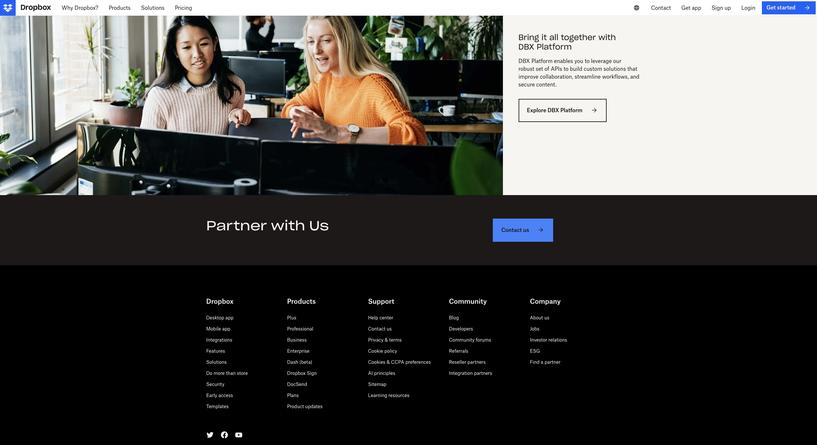 Task type: describe. For each thing, give the bounding box(es) containing it.
integrations link
[[206, 337, 232, 343]]

terms
[[389, 337, 402, 343]]

why dropbox?
[[62, 5, 98, 11]]

product updates
[[287, 404, 323, 409]]

desktop app
[[206, 315, 234, 320]]

partners for integration partners
[[474, 370, 493, 376]]

integration partners
[[449, 370, 493, 376]]

do more than store
[[206, 370, 248, 376]]

contact button
[[646, 0, 677, 16]]

product updates link
[[287, 404, 323, 409]]

solutions
[[604, 66, 626, 72]]

footer containing dropbox
[[0, 281, 818, 445]]

relations
[[549, 337, 568, 343]]

bring
[[519, 32, 539, 42]]

build
[[570, 66, 583, 72]]

access
[[219, 393, 233, 398]]

features
[[206, 348, 225, 354]]

professional link
[[287, 326, 314, 332]]

2 vertical spatial platform
[[561, 107, 583, 113]]

community for community forums
[[449, 337, 475, 343]]

get started
[[767, 4, 796, 11]]

learning resources
[[368, 393, 410, 398]]

find
[[530, 359, 540, 365]]

contact inside footer
[[368, 326, 386, 332]]

streamline
[[575, 73, 601, 80]]

than
[[226, 370, 236, 376]]

0 vertical spatial to
[[585, 58, 590, 64]]

plans
[[287, 393, 299, 398]]

cookie policy
[[368, 348, 397, 354]]

solutions link
[[206, 359, 227, 365]]

esg
[[530, 348, 540, 354]]

integration partners link
[[449, 370, 493, 376]]

early access link
[[206, 393, 233, 398]]

1 vertical spatial us
[[545, 315, 550, 320]]

security
[[206, 381, 225, 387]]

dbx inside dbx platform enables you to leverage our robust set of apis to build custom solutions that improve collaboration, streamline workflows, and secure content.
[[519, 58, 530, 64]]

help
[[368, 315, 378, 320]]

investor relations
[[530, 337, 568, 343]]

help center link
[[368, 315, 393, 320]]

business link
[[287, 337, 307, 343]]

store
[[237, 370, 248, 376]]

a
[[541, 359, 544, 365]]

cookies
[[368, 359, 386, 365]]

improve
[[519, 73, 539, 80]]

1 vertical spatial solutions
[[206, 359, 227, 365]]

why dropbox? button
[[56, 0, 104, 16]]

ai
[[368, 370, 373, 376]]

community forums link
[[449, 337, 491, 343]]

integrations
[[206, 337, 232, 343]]

secure
[[519, 81, 535, 88]]

started
[[778, 4, 796, 11]]

more
[[214, 370, 225, 376]]

0 horizontal spatial to
[[564, 66, 569, 72]]

explore dbx platform link
[[519, 99, 607, 122]]

us
[[309, 217, 329, 234]]

apis
[[551, 66, 563, 72]]

developers link
[[449, 326, 473, 332]]

products inside dropdown button
[[109, 5, 131, 11]]

product
[[287, 404, 304, 409]]

investor
[[530, 337, 548, 343]]

solutions button
[[136, 0, 170, 16]]

get for get app
[[682, 5, 691, 11]]

1 vertical spatial with
[[271, 217, 305, 234]]

blog
[[449, 315, 459, 320]]

referrals link
[[449, 348, 469, 354]]

get app
[[682, 5, 702, 11]]

and
[[631, 73, 640, 80]]

policy
[[385, 348, 397, 354]]

blog link
[[449, 315, 459, 320]]

get for get started
[[767, 4, 776, 11]]

dropbox sign
[[287, 370, 317, 376]]

learning
[[368, 393, 387, 398]]

resources
[[389, 393, 410, 398]]

all
[[550, 32, 559, 42]]

get started link
[[762, 1, 816, 14]]

find a partner
[[530, 359, 561, 365]]

sign inside sign up link
[[712, 5, 724, 11]]

platform inside dbx platform enables you to leverage our robust set of apis to build custom solutions that improve collaboration, streamline workflows, and secure content.
[[532, 58, 553, 64]]

together
[[561, 32, 596, 42]]

custom
[[584, 66, 603, 72]]

our
[[614, 58, 622, 64]]

center
[[380, 315, 393, 320]]

enables
[[554, 58, 573, 64]]

(beta)
[[300, 359, 312, 365]]

two people sitting at a desk looking at a computer monitor image
[[0, 0, 503, 195]]

robust
[[519, 66, 535, 72]]

0 horizontal spatial contact us link
[[368, 326, 392, 332]]



Task type: vqa. For each thing, say whether or not it's contained in the screenshot.
us associated with ABOUT US LINK at bottom
yes



Task type: locate. For each thing, give the bounding box(es) containing it.
1 vertical spatial to
[[564, 66, 569, 72]]

investor relations link
[[530, 337, 568, 343]]

1 vertical spatial dbx
[[519, 58, 530, 64]]

partners
[[468, 359, 486, 365], [474, 370, 493, 376]]

solutions
[[141, 5, 165, 11], [206, 359, 227, 365]]

get right contact dropdown button
[[682, 5, 691, 11]]

contact us link
[[493, 219, 554, 242], [368, 326, 392, 332]]

2 horizontal spatial contact
[[652, 5, 671, 11]]

enterprise link
[[287, 348, 310, 354]]

1 horizontal spatial products
[[287, 297, 316, 305]]

workflows,
[[603, 73, 629, 80]]

sign up link
[[707, 0, 737, 16]]

0 vertical spatial contact us
[[502, 227, 529, 233]]

1 horizontal spatial contact us
[[502, 227, 529, 233]]

& for cookies
[[387, 359, 390, 365]]

about
[[530, 315, 543, 320]]

you
[[575, 58, 584, 64]]

1 horizontal spatial with
[[599, 32, 616, 42]]

do
[[206, 370, 212, 376]]

2 vertical spatial dbx
[[548, 107, 560, 113]]

1 vertical spatial dropbox
[[287, 370, 306, 376]]

1 vertical spatial sign
[[307, 370, 317, 376]]

sitemap link
[[368, 381, 387, 387]]

cookie policy link
[[368, 348, 397, 354]]

community up blog link
[[449, 297, 487, 305]]

preferences
[[406, 359, 431, 365]]

principles
[[374, 370, 396, 376]]

0 horizontal spatial solutions
[[141, 5, 165, 11]]

dbx up robust
[[519, 58, 530, 64]]

0 horizontal spatial dropbox
[[206, 297, 234, 305]]

partner with us
[[206, 217, 329, 234]]

community for community
[[449, 297, 487, 305]]

ai principles link
[[368, 370, 396, 376]]

dash (beta)
[[287, 359, 312, 365]]

app left the sign up
[[692, 5, 702, 11]]

dropbox for dropbox sign
[[287, 370, 306, 376]]

reseller partners
[[449, 359, 486, 365]]

app for mobile app
[[222, 326, 230, 332]]

0 vertical spatial solutions
[[141, 5, 165, 11]]

app
[[692, 5, 702, 11], [226, 315, 234, 320], [222, 326, 230, 332]]

1 horizontal spatial dropbox
[[287, 370, 306, 376]]

1 horizontal spatial us
[[523, 227, 529, 233]]

1 horizontal spatial contact us link
[[493, 219, 554, 242]]

business
[[287, 337, 307, 343]]

security link
[[206, 381, 225, 387]]

dbx
[[519, 42, 535, 52], [519, 58, 530, 64], [548, 107, 560, 113]]

sitemap
[[368, 381, 387, 387]]

0 horizontal spatial contact
[[368, 326, 386, 332]]

dbx left it
[[519, 42, 535, 52]]

bring it all together with dbx platform
[[519, 32, 616, 52]]

products inside footer
[[287, 297, 316, 305]]

1 community from the top
[[449, 297, 487, 305]]

mobile app
[[206, 326, 230, 332]]

plus link
[[287, 315, 297, 320]]

cookies & ccpa preferences
[[368, 359, 431, 365]]

0 vertical spatial app
[[692, 5, 702, 11]]

privacy & terms link
[[368, 337, 402, 343]]

ai principles
[[368, 370, 396, 376]]

app right mobile
[[222, 326, 230, 332]]

reseller
[[449, 359, 467, 365]]

0 horizontal spatial sign
[[307, 370, 317, 376]]

0 vertical spatial partners
[[468, 359, 486, 365]]

1 vertical spatial products
[[287, 297, 316, 305]]

dash (beta) link
[[287, 359, 312, 365]]

get left started
[[767, 4, 776, 11]]

about us
[[530, 315, 550, 320]]

2 vertical spatial app
[[222, 326, 230, 332]]

content.
[[537, 81, 557, 88]]

partners down reseller partners
[[474, 370, 493, 376]]

1 vertical spatial app
[[226, 315, 234, 320]]

features link
[[206, 348, 225, 354]]

sign down (beta)
[[307, 370, 317, 376]]

dash
[[287, 359, 298, 365]]

1 vertical spatial contact us link
[[368, 326, 392, 332]]

leverage
[[591, 58, 612, 64]]

plus
[[287, 315, 297, 320]]

contact inside dropdown button
[[652, 5, 671, 11]]

to right you
[[585, 58, 590, 64]]

1 vertical spatial platform
[[532, 58, 553, 64]]

solutions left pricing
[[141, 5, 165, 11]]

mobile app link
[[206, 326, 230, 332]]

&
[[385, 337, 388, 343], [387, 359, 390, 365]]

privacy & terms
[[368, 337, 402, 343]]

community down developers
[[449, 337, 475, 343]]

sign
[[712, 5, 724, 11], [307, 370, 317, 376]]

dropbox up the desktop app
[[206, 297, 234, 305]]

1 vertical spatial community
[[449, 337, 475, 343]]

0 vertical spatial platform
[[537, 42, 572, 52]]

0 vertical spatial community
[[449, 297, 487, 305]]

2 vertical spatial us
[[387, 326, 392, 332]]

it
[[542, 32, 547, 42]]

do more than store link
[[206, 370, 248, 376]]

cookie
[[368, 348, 383, 354]]

platform inside bring it all together with dbx platform
[[537, 42, 572, 52]]

early
[[206, 393, 217, 398]]

0 vertical spatial dbx
[[519, 42, 535, 52]]

2 community from the top
[[449, 337, 475, 343]]

0 vertical spatial sign
[[712, 5, 724, 11]]

privacy
[[368, 337, 384, 343]]

& left ccpa
[[387, 359, 390, 365]]

0 vertical spatial us
[[523, 227, 529, 233]]

app for desktop app
[[226, 315, 234, 320]]

sign inside footer
[[307, 370, 317, 376]]

with inside bring it all together with dbx platform
[[599, 32, 616, 42]]

pricing
[[175, 5, 192, 11]]

0 horizontal spatial contact us
[[368, 326, 392, 332]]

collaboration,
[[540, 73, 574, 80]]

developers
[[449, 326, 473, 332]]

0 vertical spatial &
[[385, 337, 388, 343]]

pricing link
[[170, 0, 197, 16]]

1 vertical spatial contact us
[[368, 326, 392, 332]]

contact us
[[502, 227, 529, 233], [368, 326, 392, 332]]

app for get app
[[692, 5, 702, 11]]

docsend
[[287, 381, 307, 387]]

dbx right explore
[[548, 107, 560, 113]]

to down enables
[[564, 66, 569, 72]]

get inside dropdown button
[[682, 5, 691, 11]]

solutions inside dropdown button
[[141, 5, 165, 11]]

early access
[[206, 393, 233, 398]]

dropbox up docsend link
[[287, 370, 306, 376]]

1 horizontal spatial get
[[767, 4, 776, 11]]

dropbox?
[[75, 5, 98, 11]]

sign left up
[[712, 5, 724, 11]]

1 horizontal spatial sign
[[712, 5, 724, 11]]

solutions down the features 'link'
[[206, 359, 227, 365]]

dbx inside bring it all together with dbx platform
[[519, 42, 535, 52]]

with up leverage
[[599, 32, 616, 42]]

1 vertical spatial partners
[[474, 370, 493, 376]]

2 vertical spatial contact
[[368, 326, 386, 332]]

contact us inside footer
[[368, 326, 392, 332]]

login
[[742, 5, 756, 11]]

login link
[[737, 0, 761, 16]]

app inside the get app dropdown button
[[692, 5, 702, 11]]

partners for reseller partners
[[468, 359, 486, 365]]

2 horizontal spatial us
[[545, 315, 550, 320]]

with left us
[[271, 217, 305, 234]]

0 vertical spatial contact
[[652, 5, 671, 11]]

1 horizontal spatial solutions
[[206, 359, 227, 365]]

jobs link
[[530, 326, 540, 332]]

1 horizontal spatial contact
[[502, 227, 522, 233]]

1 vertical spatial &
[[387, 359, 390, 365]]

products
[[109, 5, 131, 11], [287, 297, 316, 305]]

company
[[530, 297, 561, 305]]

partner
[[206, 217, 267, 234]]

forums
[[476, 337, 491, 343]]

0 vertical spatial dropbox
[[206, 297, 234, 305]]

0 vertical spatial products
[[109, 5, 131, 11]]

mobile
[[206, 326, 221, 332]]

to
[[585, 58, 590, 64], [564, 66, 569, 72]]

& for privacy
[[385, 337, 388, 343]]

of
[[545, 66, 550, 72]]

products button
[[104, 0, 136, 16]]

partners up 'integration partners' link
[[468, 359, 486, 365]]

0 horizontal spatial us
[[387, 326, 392, 332]]

footer
[[0, 281, 818, 445]]

desktop
[[206, 315, 224, 320]]

0 vertical spatial with
[[599, 32, 616, 42]]

up
[[725, 5, 731, 11]]

app right desktop
[[226, 315, 234, 320]]

1 horizontal spatial to
[[585, 58, 590, 64]]

0 horizontal spatial with
[[271, 217, 305, 234]]

dbx platform enables you to leverage our robust set of apis to build custom solutions that improve collaboration, streamline workflows, and secure content.
[[519, 58, 640, 88]]

1 vertical spatial contact
[[502, 227, 522, 233]]

dropbox for dropbox
[[206, 297, 234, 305]]

0 vertical spatial contact us link
[[493, 219, 554, 242]]

cookies & ccpa preferences link
[[368, 359, 431, 365]]

& left terms
[[385, 337, 388, 343]]

0 horizontal spatial get
[[682, 5, 691, 11]]

jobs
[[530, 326, 540, 332]]

0 horizontal spatial products
[[109, 5, 131, 11]]

reseller partners link
[[449, 359, 486, 365]]



